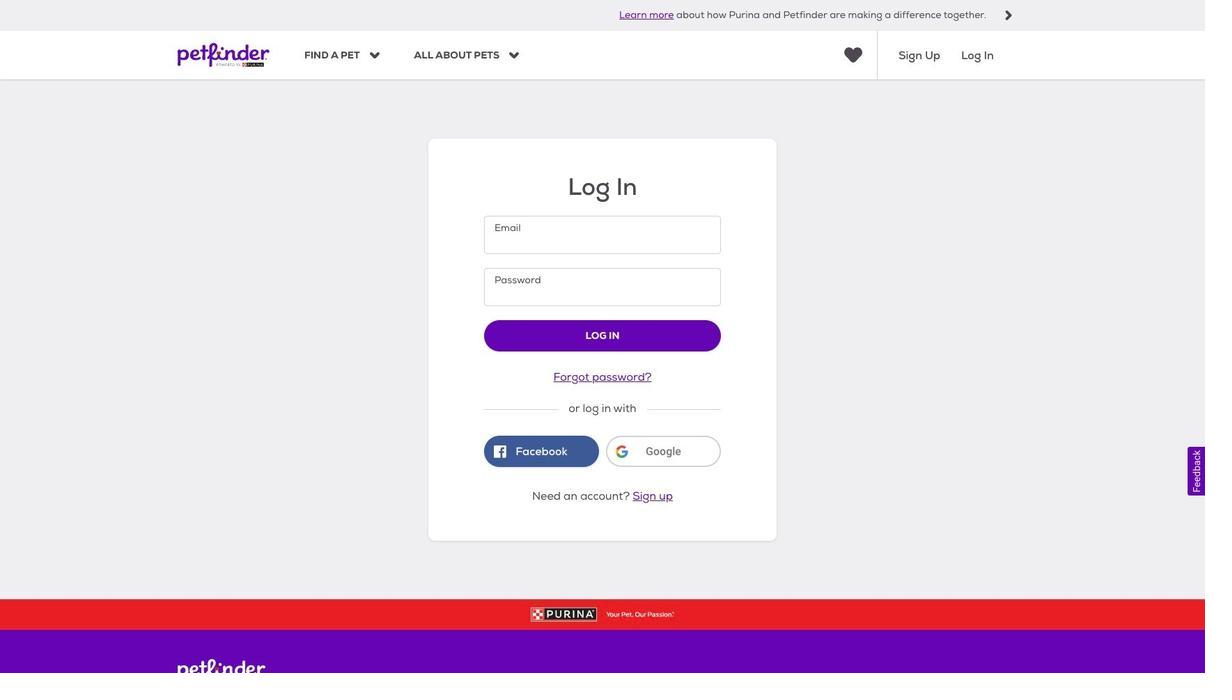 Task type: locate. For each thing, give the bounding box(es) containing it.
footer
[[0, 600, 1206, 674]]

petfinder home image
[[178, 31, 270, 80], [178, 660, 266, 674]]

1 petfinder home image from the top
[[178, 31, 270, 80]]

0 vertical spatial petfinder home image
[[178, 31, 270, 80]]

1 vertical spatial petfinder home image
[[178, 660, 266, 674]]

None password field
[[484, 268, 721, 307]]

2 petfinder home image from the top
[[178, 660, 266, 674]]

None email field
[[484, 216, 721, 254]]

purina your pet, our passion image
[[0, 609, 1206, 623]]



Task type: vqa. For each thing, say whether or not it's contained in the screenshot.
Winnie, Adoptable Rabbit, Young Male American, 18 Miles Away. image
no



